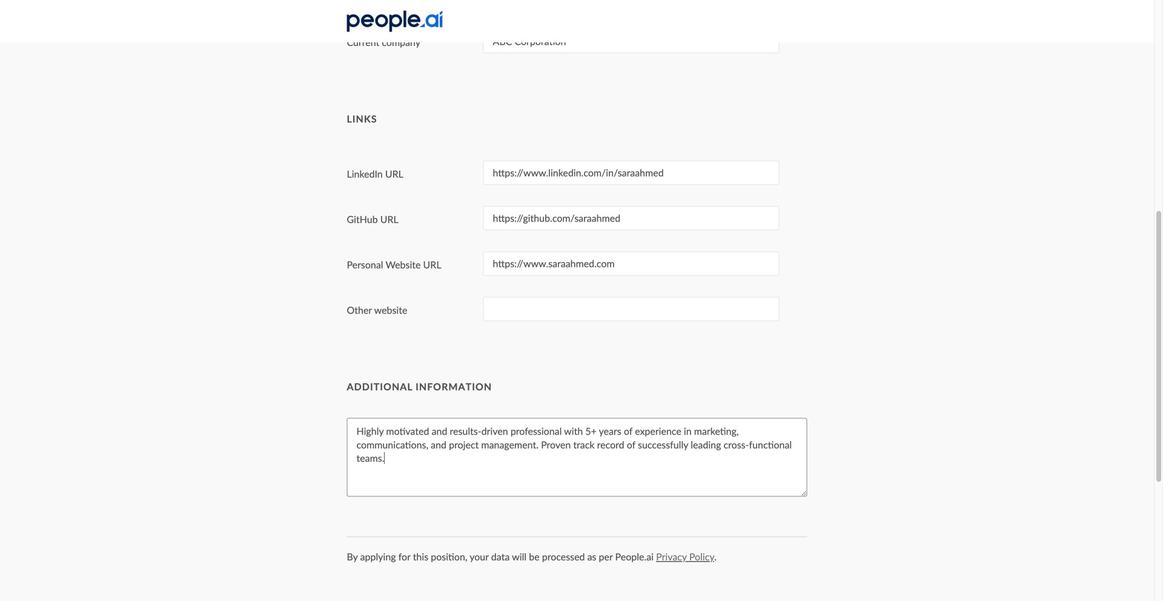 Task type: locate. For each thing, give the bounding box(es) containing it.
Add a cover letter or anything else you want to share. text field
[[347, 418, 807, 497]]

None text field
[[483, 29, 780, 53], [483, 161, 780, 185], [483, 206, 780, 231], [483, 29, 780, 53], [483, 161, 780, 185], [483, 206, 780, 231]]

None text field
[[483, 0, 780, 12], [483, 252, 780, 276], [483, 297, 780, 321], [483, 0, 780, 12], [483, 252, 780, 276], [483, 297, 780, 321]]



Task type: describe. For each thing, give the bounding box(es) containing it.
people.ai logo image
[[347, 11, 443, 32]]



Task type: vqa. For each thing, say whether or not it's contained in the screenshot.
email field
no



